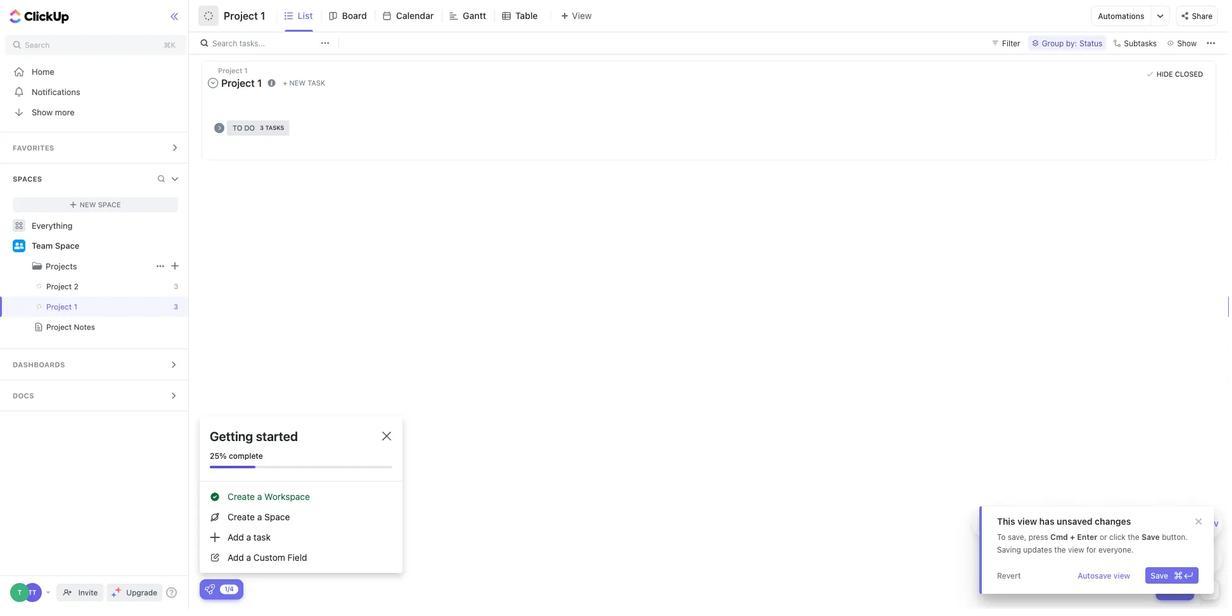 Task type: describe. For each thing, give the bounding box(es) containing it.
projects
[[46, 262, 77, 271]]

project 1 down 'search tasks...'
[[218, 67, 248, 75]]

notifications
[[32, 87, 80, 97]]

started
[[256, 429, 298, 444]]

gantt
[[463, 10, 486, 21]]

new space
[[80, 201, 121, 209]]

+ new task
[[283, 79, 325, 87]]

team space
[[32, 241, 79, 251]]

getting
[[210, 429, 253, 444]]

dashboards
[[13, 361, 65, 369]]

1 projects link from the left
[[1, 256, 153, 277]]

show for show more
[[32, 108, 53, 117]]

add a task
[[228, 532, 271, 543]]

cmd
[[1051, 533, 1069, 542]]

custom
[[254, 553, 285, 563]]

closed
[[1176, 70, 1204, 78]]

revert button
[[993, 568, 1027, 584]]

project inside button
[[224, 10, 258, 22]]

button.
[[1163, 533, 1189, 542]]

notes
[[74, 323, 95, 332]]

notifications link
[[0, 82, 191, 102]]

project 1 inside project 1 link
[[46, 303, 77, 311]]

spaces
[[13, 175, 42, 183]]

create a workspace
[[228, 492, 310, 502]]

show button
[[1164, 36, 1201, 51]]

a for custom
[[246, 553, 251, 563]]

saving
[[998, 545, 1022, 554]]

docs
[[13, 392, 34, 400]]

save,
[[1008, 533, 1027, 542]]

1 vertical spatial view
[[1069, 545, 1085, 554]]

project notes
[[46, 323, 95, 332]]

25%
[[210, 452, 227, 460]]

3 for project 1
[[174, 303, 178, 311]]

0 vertical spatial the
[[1129, 533, 1140, 542]]

share
[[1193, 12, 1213, 20]]

group by: status
[[1043, 39, 1103, 48]]

list info image
[[268, 79, 275, 87]]

press
[[1029, 533, 1049, 542]]

1 inside sidebar navigation
[[74, 303, 77, 311]]

excel & csv link
[[1163, 508, 1224, 540]]

has
[[1040, 517, 1055, 527]]

t
[[18, 589, 22, 597]]

this
[[998, 517, 1016, 527]]

hide closed
[[1157, 70, 1204, 78]]

1 vertical spatial the
[[1055, 545, 1067, 554]]

1/4
[[225, 586, 234, 593]]

save inside 'save' button
[[1151, 571, 1169, 580]]

1 inside dropdown button
[[257, 77, 262, 89]]

create a space
[[228, 512, 290, 523]]

excel
[[1178, 520, 1196, 529]]

group
[[1043, 39, 1065, 48]]

tasks...
[[240, 39, 265, 48]]

3 tasks
[[260, 124, 284, 131]]

project for project 2 link
[[46, 282, 72, 291]]

unsaved
[[1057, 517, 1093, 527]]

view button
[[551, 8, 596, 24]]

onboarding checklist button image
[[205, 585, 215, 595]]

2
[[74, 282, 78, 291]]

list link
[[298, 0, 318, 32]]

save button
[[1146, 568, 1199, 584]]

create for create a workspace
[[228, 492, 255, 502]]

autosave
[[1078, 571, 1112, 580]]

getting started
[[210, 429, 298, 444]]

project down 'search tasks...'
[[218, 67, 242, 75]]

hide
[[1157, 70, 1174, 78]]

add a custom field
[[228, 553, 307, 563]]

0 vertical spatial +
[[283, 79, 288, 87]]

1 horizontal spatial new
[[290, 79, 306, 87]]

excel & csv
[[1178, 520, 1220, 529]]

project 2
[[46, 282, 78, 291]]

Search tasks... text field
[[212, 34, 318, 52]]

more
[[55, 108, 75, 117]]

for
[[1087, 545, 1097, 554]]

invite
[[78, 589, 98, 597]]

search for search tasks...
[[212, 39, 237, 48]]

project 1 button
[[219, 2, 265, 30]]

new inside sidebar navigation
[[80, 201, 96, 209]]

hide closed button
[[1145, 68, 1207, 81]]

autosave view
[[1078, 571, 1131, 580]]

field
[[288, 553, 307, 563]]

⌘k
[[164, 41, 176, 49]]

list
[[298, 10, 313, 21]]

complete
[[229, 452, 263, 460]]

0 vertical spatial 3
[[260, 124, 264, 131]]

revert
[[998, 571, 1022, 580]]



Task type: vqa. For each thing, say whether or not it's contained in the screenshot.
do
no



Task type: locate. For each thing, give the bounding box(es) containing it.
2 vertical spatial space
[[265, 512, 290, 523]]

1 vertical spatial add
[[228, 553, 244, 563]]

1 horizontal spatial search
[[212, 39, 237, 48]]

0 horizontal spatial space
[[55, 241, 79, 251]]

enter
[[1078, 533, 1098, 542]]

by:
[[1067, 39, 1078, 48]]

view
[[572, 10, 592, 21]]

board link
[[342, 0, 372, 32]]

subtasks
[[1125, 39, 1158, 48]]

0 horizontal spatial view
[[1018, 517, 1038, 527]]

2 horizontal spatial space
[[265, 512, 290, 523]]

0 horizontal spatial new
[[80, 201, 96, 209]]

1 horizontal spatial task
[[308, 79, 325, 87]]

view up save,
[[1018, 517, 1038, 527]]

project notes link
[[0, 317, 166, 337]]

create up add a task
[[228, 512, 255, 523]]

1 down tasks...
[[244, 67, 248, 75]]

close image
[[382, 432, 391, 441]]

add down create a space
[[228, 532, 244, 543]]

project 1
[[224, 10, 265, 22], [218, 67, 248, 75], [221, 77, 262, 89], [46, 303, 77, 311]]

project up 'search tasks...'
[[224, 10, 258, 22]]

filter button
[[988, 36, 1026, 51]]

1 horizontal spatial +
[[1071, 533, 1076, 542]]

the
[[1129, 533, 1140, 542], [1055, 545, 1067, 554]]

sparkle svg 2 image
[[112, 593, 117, 598]]

filter
[[1003, 39, 1021, 48]]

1 vertical spatial new
[[80, 201, 96, 209]]

2 horizontal spatial view
[[1114, 571, 1131, 580]]

board
[[342, 10, 367, 21]]

upgrade
[[126, 589, 157, 597]]

0 vertical spatial task
[[308, 79, 325, 87]]

favorites
[[13, 144, 54, 152]]

project left 'notes'
[[46, 323, 72, 332]]

task for add a task
[[254, 532, 271, 543]]

updates
[[1024, 545, 1053, 554]]

new right list info image
[[290, 79, 306, 87]]

show for show
[[1178, 39, 1198, 48]]

a for workspace
[[257, 492, 262, 502]]

the right "click"
[[1129, 533, 1140, 542]]

space down create a workspace
[[265, 512, 290, 523]]

this view has unsaved changes to save, press cmd + enter or click the save button. saving updates the view for everyone.
[[998, 517, 1189, 554]]

project left list info image
[[221, 77, 255, 89]]

a up create a space
[[257, 492, 262, 502]]

show down share button
[[1178, 39, 1198, 48]]

1 inside button
[[261, 10, 265, 22]]

search
[[212, 39, 237, 48], [25, 41, 50, 49]]

task
[[308, 79, 325, 87], [254, 532, 271, 543]]

user friends image
[[14, 242, 24, 250]]

automations button
[[1092, 6, 1152, 25]]

0 horizontal spatial the
[[1055, 545, 1067, 554]]

0 vertical spatial create
[[228, 492, 255, 502]]

0 vertical spatial save
[[1142, 533, 1161, 542]]

+ right the "cmd"
[[1071, 533, 1076, 542]]

space for new space
[[98, 201, 121, 209]]

project for project 1 link
[[46, 303, 72, 311]]

3
[[260, 124, 264, 131], [174, 283, 178, 291], [174, 303, 178, 311]]

upgrade link
[[107, 584, 162, 602]]

1 vertical spatial show
[[32, 108, 53, 117]]

0 horizontal spatial +
[[283, 79, 288, 87]]

csv
[[1205, 520, 1220, 529]]

team
[[32, 241, 53, 251]]

0 horizontal spatial show
[[32, 108, 53, 117]]

status
[[1080, 39, 1103, 48]]

search for search
[[25, 41, 50, 49]]

&
[[1198, 520, 1203, 529]]

1 vertical spatial save
[[1151, 571, 1169, 580]]

table link
[[516, 0, 543, 32]]

task for + new task
[[308, 79, 325, 87]]

1 left list info image
[[257, 77, 262, 89]]

task down create a space
[[254, 532, 271, 543]]

dropdown menu image
[[171, 262, 179, 270]]

show inside dropdown button
[[1178, 39, 1198, 48]]

0 vertical spatial add
[[228, 532, 244, 543]]

a for task
[[246, 532, 251, 543]]

1 up search tasks... text field
[[261, 10, 265, 22]]

a down create a workspace
[[257, 512, 262, 523]]

calendar
[[396, 10, 434, 21]]

space up everything link
[[98, 201, 121, 209]]

the down the "cmd"
[[1055, 545, 1067, 554]]

add for add a task
[[228, 532, 244, 543]]

save down button.
[[1151, 571, 1169, 580]]

project 2 link
[[0, 277, 166, 297]]

create
[[228, 492, 255, 502], [228, 512, 255, 523]]

create for create a space
[[228, 512, 255, 523]]

space for team space
[[55, 241, 79, 251]]

2 vertical spatial 3
[[174, 303, 178, 311]]

home link
[[0, 62, 191, 82]]

1 vertical spatial task
[[254, 532, 271, 543]]

favorites button
[[0, 133, 191, 163]]

0 vertical spatial space
[[98, 201, 121, 209]]

2 create from the top
[[228, 512, 255, 523]]

project 1 up 'search tasks...'
[[224, 10, 265, 22]]

projects link
[[1, 256, 153, 277], [46, 256, 153, 277]]

new up everything link
[[80, 201, 96, 209]]

everything link
[[0, 216, 191, 236]]

project down project 2
[[46, 303, 72, 311]]

view
[[1018, 517, 1038, 527], [1069, 545, 1085, 554], [1114, 571, 1131, 580]]

3 for project 2
[[174, 283, 178, 291]]

project 1 link
[[0, 297, 166, 317]]

sparkle svg 1 image
[[116, 587, 122, 594]]

0 horizontal spatial search
[[25, 41, 50, 49]]

2 projects link from the left
[[46, 256, 153, 277]]

new
[[290, 79, 306, 87], [80, 201, 96, 209]]

changes
[[1096, 517, 1132, 527]]

everything
[[32, 221, 73, 231]]

project left 2
[[46, 282, 72, 291]]

sidebar navigation
[[0, 0, 192, 610]]

a
[[257, 492, 262, 502], [257, 512, 262, 523], [246, 532, 251, 543], [246, 553, 251, 563]]

1 vertical spatial create
[[228, 512, 255, 523]]

workspace
[[265, 492, 310, 502]]

1 vertical spatial space
[[55, 241, 79, 251]]

add for add a custom field
[[228, 553, 244, 563]]

add down add a task
[[228, 553, 244, 563]]

or
[[1100, 533, 1108, 542]]

project 1 inside project 1 button
[[224, 10, 265, 22]]

project for project notes link
[[46, 323, 72, 332]]

subtasks button
[[1110, 36, 1161, 51]]

autosave view button
[[1073, 568, 1136, 584]]

home
[[32, 67, 54, 76]]

space up projects
[[55, 241, 79, 251]]

create up create a space
[[228, 492, 255, 502]]

project 1 inside project 1 dropdown button
[[221, 77, 262, 89]]

view down everyone.
[[1114, 571, 1131, 580]]

+ right list info image
[[283, 79, 288, 87]]

1 horizontal spatial show
[[1178, 39, 1198, 48]]

project
[[224, 10, 258, 22], [218, 67, 242, 75], [221, 77, 255, 89], [46, 282, 72, 291], [46, 303, 72, 311], [46, 323, 72, 332]]

0 horizontal spatial task
[[254, 532, 271, 543]]

team space link
[[32, 236, 180, 256]]

project 1 button
[[207, 74, 265, 92]]

1 create from the top
[[228, 492, 255, 502]]

search up home
[[25, 41, 50, 49]]

show left more
[[32, 108, 53, 117]]

25% complete
[[210, 452, 263, 460]]

0 vertical spatial show
[[1178, 39, 1198, 48]]

automations
[[1099, 11, 1145, 20]]

project 1 down project 2
[[46, 303, 77, 311]]

2 vertical spatial view
[[1114, 571, 1131, 580]]

1 horizontal spatial view
[[1069, 545, 1085, 554]]

view inside autosave view button
[[1114, 571, 1131, 580]]

add
[[228, 532, 244, 543], [228, 553, 244, 563]]

+ inside this view has unsaved changes to save, press cmd + enter or click the save button. saving updates the view for everyone.
[[1071, 533, 1076, 542]]

1 horizontal spatial space
[[98, 201, 121, 209]]

1 add from the top
[[228, 532, 244, 543]]

1 vertical spatial 3
[[174, 283, 178, 291]]

save inside this view has unsaved changes to save, press cmd + enter or click the save button. saving updates the view for everyone.
[[1142, 533, 1161, 542]]

project for project 1 dropdown button on the left top of page
[[221, 77, 255, 89]]

a for space
[[257, 512, 262, 523]]

search tasks...
[[212, 39, 265, 48]]

a down create a space
[[246, 532, 251, 543]]

search inside sidebar navigation
[[25, 41, 50, 49]]

2 add from the top
[[228, 553, 244, 563]]

show inside sidebar navigation
[[32, 108, 53, 117]]

tasks
[[266, 124, 284, 131]]

task right list info image
[[308, 79, 325, 87]]

project inside dropdown button
[[221, 77, 255, 89]]

to
[[998, 533, 1006, 542]]

table
[[516, 10, 538, 21]]

save
[[1142, 533, 1161, 542], [1151, 571, 1169, 580]]

search left tasks...
[[212, 39, 237, 48]]

show more
[[32, 108, 75, 117]]

view left for at the bottom of the page
[[1069, 545, 1085, 554]]

1 down 2
[[74, 303, 77, 311]]

1 horizontal spatial the
[[1129, 533, 1140, 542]]

share button
[[1177, 6, 1218, 26]]

gantt link
[[463, 0, 492, 32]]

a down add a task
[[246, 553, 251, 563]]

1
[[261, 10, 265, 22], [244, 67, 248, 75], [257, 77, 262, 89], [74, 303, 77, 311]]

save left button.
[[1142, 533, 1161, 542]]

onboarding checklist button element
[[205, 585, 215, 595]]

view for autosave
[[1114, 571, 1131, 580]]

0 vertical spatial new
[[290, 79, 306, 87]]

0 vertical spatial view
[[1018, 517, 1038, 527]]

view for this
[[1018, 517, 1038, 527]]

project 1 left list info image
[[221, 77, 262, 89]]

1 vertical spatial +
[[1071, 533, 1076, 542]]



